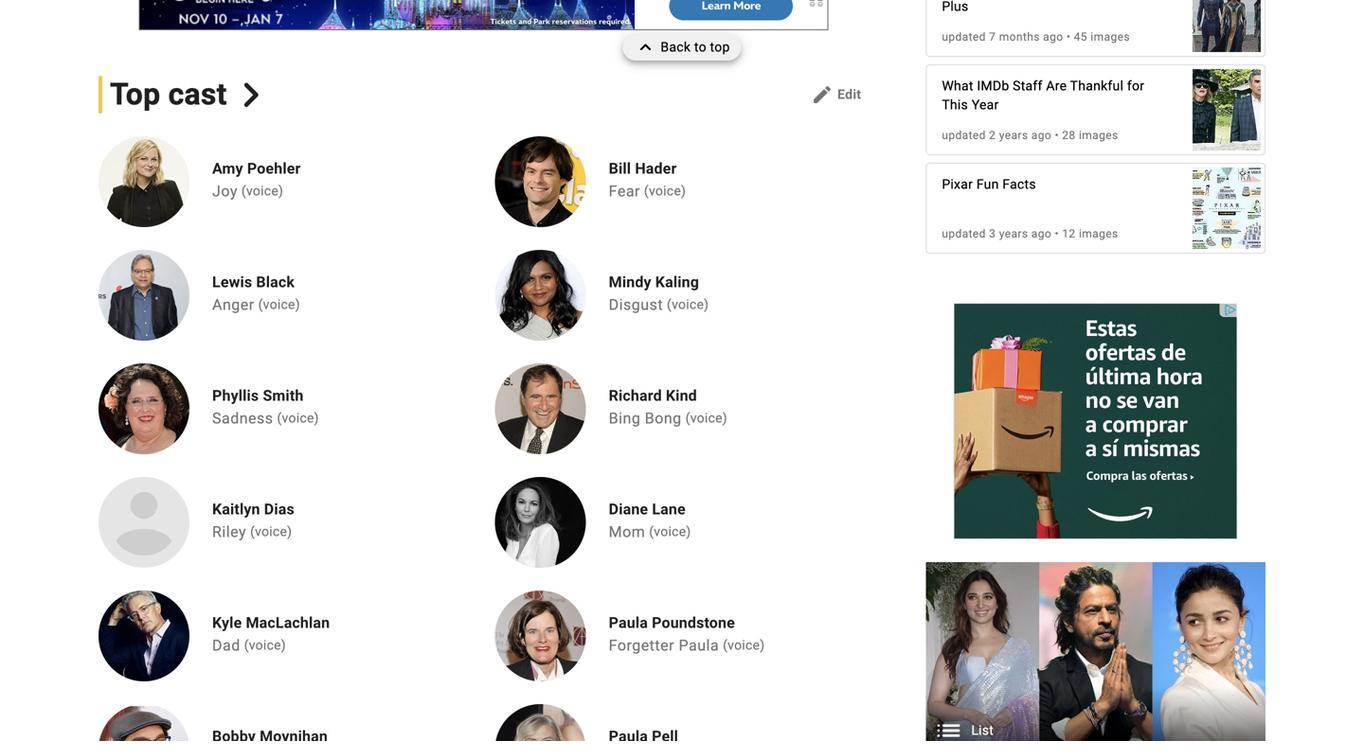 Task type: vqa. For each thing, say whether or not it's contained in the screenshot.
rise
no



Task type: describe. For each thing, give the bounding box(es) containing it.
kaitlyn dias riley (voice)
[[212, 501, 295, 542]]

0 vertical spatial ago
[[1043, 30, 1064, 44]]

disgust link
[[609, 296, 663, 314]]

ago for facts
[[1032, 227, 1052, 241]]

mindy
[[609, 274, 652, 292]]

updated for what
[[942, 129, 986, 142]]

riley
[[212, 524, 246, 542]]

black
[[256, 274, 295, 292]]

fun
[[977, 177, 999, 192]]

edit
[[838, 87, 862, 102]]

chevron right inline image
[[239, 83, 263, 107]]

amy
[[212, 160, 243, 178]]

kyle maclachlan dad (voice)
[[212, 615, 330, 655]]

bobby moynihan image
[[99, 705, 190, 742]]

0 vertical spatial •
[[1067, 30, 1071, 44]]

amy poehler link
[[212, 159, 301, 178]]

cast
[[168, 77, 227, 112]]

lewis
[[212, 274, 252, 292]]

(voice) for phyllis smith
[[277, 411, 319, 426]]

list group
[[926, 563, 1266, 742]]

joy
[[212, 182, 238, 200]]

poehler
[[247, 160, 301, 178]]

salma hayek, angelina jolie, richard madden, gemma chan, ma dong-seok, brian tyree henry, kumail nanjiani, lauren ridloff, barry keoghan, and lia mchugh in eternals (2021) image
[[1193, 0, 1261, 62]]

1 updated from the top
[[942, 30, 986, 44]]

ago for staff
[[1032, 129, 1052, 142]]

kaling
[[656, 274, 699, 292]]

back to top
[[661, 39, 730, 55]]

updated 7 months ago • 45 images
[[942, 30, 1130, 44]]

back to top button
[[623, 34, 742, 61]]

0 vertical spatial images
[[1091, 30, 1130, 44]]

mindy kaling image
[[495, 250, 586, 341]]

thankful
[[1070, 78, 1124, 94]]

richard kind bing bong (voice)
[[609, 387, 728, 428]]

fear
[[609, 182, 640, 200]]

kyle maclachlan image
[[99, 591, 190, 682]]

fear link
[[609, 182, 640, 200]]

(voice) for lewis black
[[258, 297, 300, 313]]

months
[[999, 30, 1040, 44]]

phyllis smith sadness (voice)
[[212, 387, 319, 428]]

• for staff
[[1055, 129, 1059, 142]]

(voice) for diane lane
[[649, 525, 691, 540]]

lane
[[652, 501, 686, 519]]

sadness link
[[212, 410, 273, 428]]

kyle maclachlan link
[[212, 614, 330, 633]]

(voice) for kaitlyn dias
[[250, 525, 292, 540]]

mindy kaling disgust (voice)
[[609, 274, 709, 314]]

7
[[989, 30, 996, 44]]

bill
[[609, 160, 631, 178]]

what
[[942, 78, 974, 94]]

maclachlan
[[246, 615, 330, 633]]

bill hader link
[[609, 159, 694, 178]]

phyllis
[[212, 387, 259, 405]]

(voice) for amy poehler
[[242, 183, 283, 199]]

paula pell image
[[495, 705, 586, 742]]

hader
[[635, 160, 677, 178]]

kind
[[666, 387, 697, 405]]

images for what imdb staff are thankful for this year
[[1079, 129, 1119, 142]]

pixar
[[942, 177, 973, 192]]

28
[[1062, 129, 1076, 142]]

phyllis smith image
[[99, 364, 190, 455]]

forgetter paula link
[[609, 637, 719, 655]]

pixar fun facts
[[942, 177, 1036, 192]]

top
[[710, 39, 730, 55]]

year
[[972, 97, 999, 113]]

riley link
[[212, 524, 246, 542]]

expand less image
[[634, 34, 661, 61]]

mom link
[[609, 524, 646, 542]]

(voice) for mindy kaling
[[667, 297, 709, 313]]

top
[[110, 77, 160, 112]]

0 horizontal spatial paula
[[609, 615, 648, 633]]

paula poundstone forgetter paula (voice)
[[609, 615, 765, 655]]

back
[[661, 39, 691, 55]]



Task type: locate. For each thing, give the bounding box(es) containing it.
to
[[694, 39, 707, 55]]

updated left 7
[[942, 30, 986, 44]]

years right 2
[[999, 129, 1028, 142]]

bing
[[609, 410, 641, 428]]

0 vertical spatial paula
[[609, 615, 648, 633]]

images right 45
[[1091, 30, 1130, 44]]

1 vertical spatial paula
[[679, 637, 719, 655]]

still frame image
[[926, 563, 1266, 742]]

staff
[[1013, 78, 1043, 94]]

lewis black anger (voice)
[[212, 274, 300, 314]]

• left 12
[[1055, 227, 1059, 241]]

this
[[942, 97, 968, 113]]

3 updated from the top
[[942, 227, 986, 241]]

diane
[[609, 501, 648, 519]]

paula
[[609, 615, 648, 633], [679, 637, 719, 655]]

45
[[1074, 30, 1088, 44]]

diane lane mom (voice)
[[609, 501, 691, 542]]

facts
[[1003, 177, 1036, 192]]

kyle
[[212, 615, 242, 633]]

(voice) down dias
[[250, 525, 292, 540]]

(voice) down hader
[[644, 183, 686, 199]]

ago left 28
[[1032, 129, 1052, 142]]

ago left 45
[[1043, 30, 1064, 44]]

top cast
[[110, 77, 227, 112]]

updated
[[942, 30, 986, 44], [942, 129, 986, 142], [942, 227, 986, 241]]

poundstone
[[652, 615, 735, 633]]

list
[[972, 723, 994, 739]]

mom
[[609, 524, 646, 542]]

paula poundstone image
[[495, 591, 586, 682]]

(voice) down amy poehler link
[[242, 183, 283, 199]]

0 vertical spatial updated
[[942, 30, 986, 44]]

diane lane image
[[495, 478, 586, 569]]

updated left the 3
[[942, 227, 986, 241]]

list link
[[926, 563, 1266, 742]]

(voice) for bill hader
[[644, 183, 686, 199]]

2 vertical spatial •
[[1055, 227, 1059, 241]]

lewis black link
[[212, 273, 308, 292]]

toy story (1995) image
[[1193, 158, 1261, 259]]

1 vertical spatial ago
[[1032, 129, 1052, 142]]

(voice) inside mindy kaling disgust (voice)
[[667, 297, 709, 313]]

12
[[1062, 227, 1076, 241]]

amy poehler image
[[99, 137, 190, 227]]

1 vertical spatial •
[[1055, 129, 1059, 142]]

2 years from the top
[[999, 227, 1028, 241]]

lewis black image
[[99, 250, 190, 341]]

years right the 3
[[999, 227, 1028, 241]]

(voice) down smith
[[277, 411, 319, 426]]

years
[[999, 129, 1028, 142], [999, 227, 1028, 241]]

1 vertical spatial years
[[999, 227, 1028, 241]]

richard
[[609, 387, 662, 405]]

sadness
[[212, 410, 273, 428]]

2
[[989, 129, 996, 142]]

(voice) inside 'kaitlyn dias riley (voice)'
[[250, 525, 292, 540]]

(voice) down kyle maclachlan link
[[244, 638, 286, 654]]

paula down poundstone
[[679, 637, 719, 655]]

• left 45
[[1067, 30, 1071, 44]]

disgust
[[609, 296, 663, 314]]

2 vertical spatial updated
[[942, 227, 986, 241]]

updated 3 years ago • 12 images
[[942, 227, 1119, 241]]

richard kind link
[[609, 387, 735, 406]]

dad link
[[212, 637, 240, 655]]

ago left 12
[[1032, 227, 1052, 241]]

diane lane link
[[609, 500, 699, 519]]

bill hader image
[[495, 137, 586, 227]]

ago
[[1043, 30, 1064, 44], [1032, 129, 1052, 142], [1032, 227, 1052, 241]]

(voice) down black
[[258, 297, 300, 313]]

0 vertical spatial years
[[999, 129, 1028, 142]]

dias
[[264, 501, 295, 519]]

bing bong link
[[609, 410, 682, 428]]

(voice) inside paula poundstone forgetter paula (voice)
[[723, 638, 765, 654]]

0 horizontal spatial advertisement region
[[139, 0, 829, 30]]

updated left 2
[[942, 129, 986, 142]]

(voice) inside bill hader fear (voice)
[[644, 183, 686, 199]]

edit button
[[804, 80, 869, 110]]

1 vertical spatial images
[[1079, 129, 1119, 142]]

anger
[[212, 296, 255, 314]]

(voice) down kind
[[686, 411, 728, 426]]

catherine o'hara and eugene levy in schitt's creek (2015) image
[[1193, 59, 1261, 160]]

• for facts
[[1055, 227, 1059, 241]]

what imdb staff are thankful for this year
[[942, 78, 1145, 113]]

paula poundstone link
[[609, 614, 773, 633]]

1 horizontal spatial advertisement region
[[954, 303, 1238, 540]]

2 vertical spatial ago
[[1032, 227, 1052, 241]]

updated 2 years ago • 28 images
[[942, 129, 1119, 142]]

advertisement region
[[139, 0, 829, 30], [954, 303, 1238, 540]]

phyllis smith link
[[212, 387, 327, 406]]

amy poehler joy (voice)
[[212, 160, 301, 200]]

(voice) down kaling
[[667, 297, 709, 313]]

2 updated from the top
[[942, 129, 986, 142]]

(voice) inside diane lane mom (voice)
[[649, 525, 691, 540]]

are
[[1046, 78, 1067, 94]]

paula up forgetter
[[609, 615, 648, 633]]

(voice) inside phyllis smith sadness (voice)
[[277, 411, 319, 426]]

0 vertical spatial advertisement region
[[139, 0, 829, 30]]

(voice) inside the "lewis black anger (voice)"
[[258, 297, 300, 313]]

(voice) down "lane" at the bottom
[[649, 525, 691, 540]]

bill hader fear (voice)
[[609, 160, 686, 200]]

1 horizontal spatial paula
[[679, 637, 719, 655]]

top cast link
[[99, 76, 263, 114]]

3
[[989, 227, 996, 241]]

(voice) inside richard kind bing bong (voice)
[[686, 411, 728, 426]]

2 vertical spatial images
[[1079, 227, 1119, 241]]

smith
[[263, 387, 304, 405]]

anger link
[[212, 296, 255, 314]]

kaitlyn
[[212, 501, 260, 519]]

kaitlyn dias link
[[212, 500, 300, 519]]

1 years from the top
[[999, 129, 1028, 142]]

(voice) inside the amy poehler joy (voice)
[[242, 183, 283, 199]]

•
[[1067, 30, 1071, 44], [1055, 129, 1059, 142], [1055, 227, 1059, 241]]

• left 28
[[1055, 129, 1059, 142]]

imdb
[[977, 78, 1010, 94]]

updated for pixar
[[942, 227, 986, 241]]

images
[[1091, 30, 1130, 44], [1079, 129, 1119, 142], [1079, 227, 1119, 241]]

edit image
[[811, 83, 834, 106]]

images right 28
[[1079, 129, 1119, 142]]

for
[[1127, 78, 1145, 94]]

years for facts
[[999, 227, 1028, 241]]

images right 12
[[1079, 227, 1119, 241]]

images for pixar fun facts
[[1079, 227, 1119, 241]]

1 vertical spatial advertisement region
[[954, 303, 1238, 540]]

bong
[[645, 410, 682, 428]]

forgetter
[[609, 637, 675, 655]]

years for staff
[[999, 129, 1028, 142]]

richard kind image
[[495, 364, 586, 455]]

(voice)
[[242, 183, 283, 199], [644, 183, 686, 199], [258, 297, 300, 313], [667, 297, 709, 313], [277, 411, 319, 426], [686, 411, 728, 426], [250, 525, 292, 540], [649, 525, 691, 540], [244, 638, 286, 654], [723, 638, 765, 654]]

dad
[[212, 637, 240, 655]]

1 vertical spatial updated
[[942, 129, 986, 142]]

(voice) down poundstone
[[723, 638, 765, 654]]

mindy kaling link
[[609, 273, 717, 292]]

(voice) for kyle maclachlan
[[244, 638, 286, 654]]

joy link
[[212, 182, 238, 200]]

(voice) inside kyle maclachlan dad (voice)
[[244, 638, 286, 654]]



